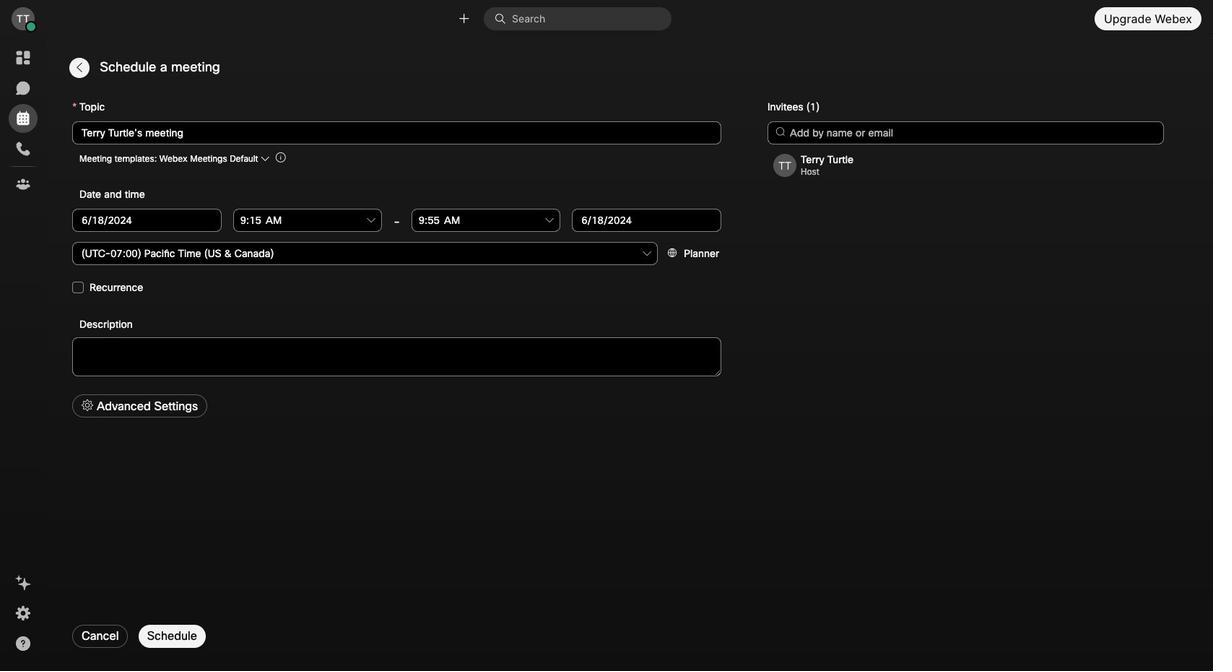 Task type: locate. For each thing, give the bounding box(es) containing it.
calls image
[[14, 140, 32, 157]]

help image
[[14, 635, 32, 652]]

dashboard image
[[14, 49, 32, 66]]

meetings image
[[14, 110, 32, 127]]

webex tab list
[[9, 43, 38, 199]]

navigation
[[0, 38, 46, 671]]



Task type: describe. For each thing, give the bounding box(es) containing it.
wrapper image
[[495, 13, 512, 25]]

messaging, has no new notifications image
[[14, 79, 32, 97]]

wrapper image
[[26, 22, 36, 32]]

teams, has no new notifications image
[[14, 176, 32, 193]]

settings image
[[14, 605, 32, 622]]

what's new image
[[14, 574, 32, 592]]

connect people image
[[457, 12, 471, 26]]



Task type: vqa. For each thing, say whether or not it's contained in the screenshot.
3rd list item from the bottom of the page
no



